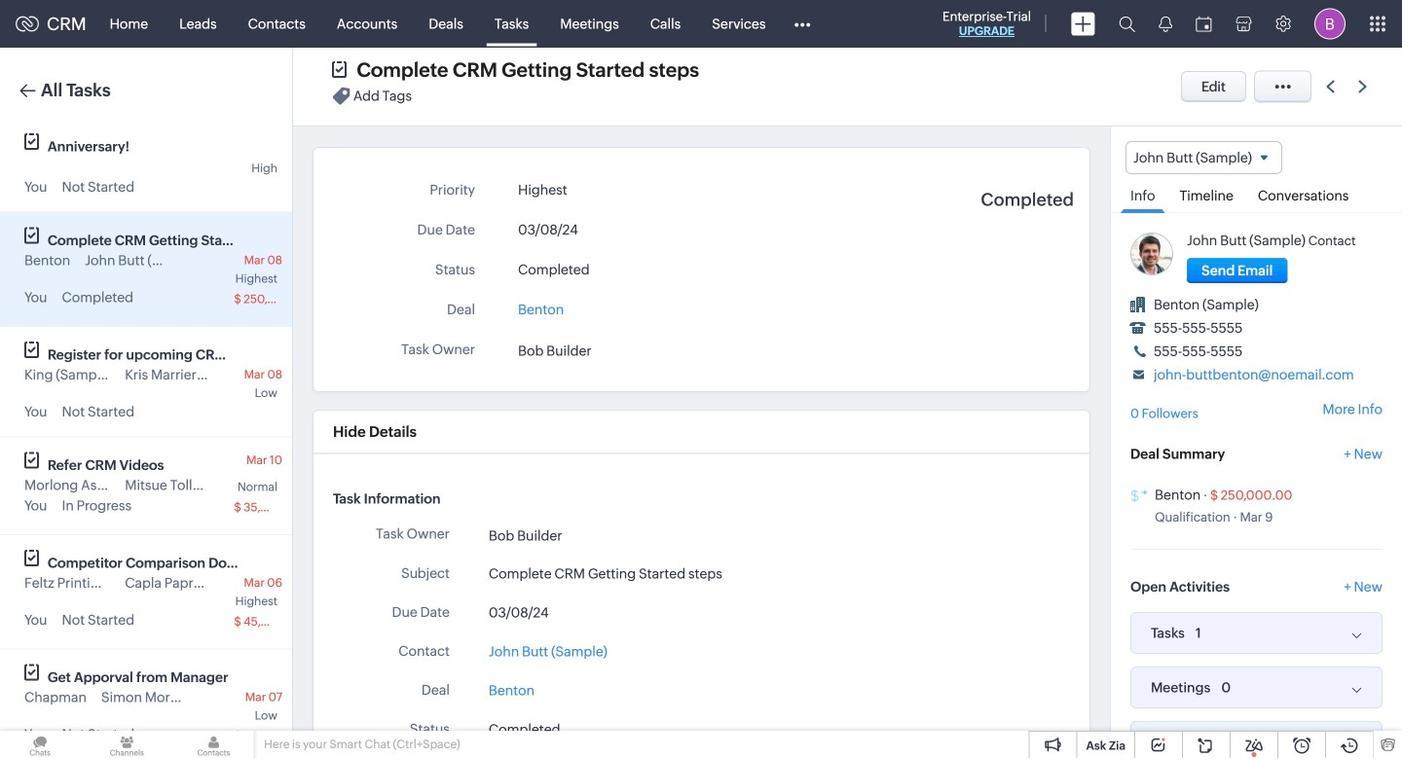 Task type: locate. For each thing, give the bounding box(es) containing it.
profile image
[[1315, 8, 1346, 39]]

None button
[[1187, 258, 1288, 284]]

signals element
[[1147, 0, 1184, 48]]

previous record image
[[1326, 80, 1335, 93]]

Other Modules field
[[781, 8, 823, 39]]

profile element
[[1303, 0, 1358, 47]]

next record image
[[1359, 80, 1371, 93]]

create menu element
[[1060, 0, 1107, 47]]

chats image
[[0, 731, 80, 759]]

calendar image
[[1196, 16, 1212, 32]]

None field
[[1126, 141, 1283, 175]]

search element
[[1107, 0, 1147, 48]]

create menu image
[[1071, 12, 1096, 36]]



Task type: describe. For each thing, give the bounding box(es) containing it.
search image
[[1119, 16, 1136, 32]]

logo image
[[16, 16, 39, 32]]

channels image
[[87, 731, 167, 759]]

signals image
[[1159, 16, 1173, 32]]

contacts image
[[174, 731, 254, 759]]



